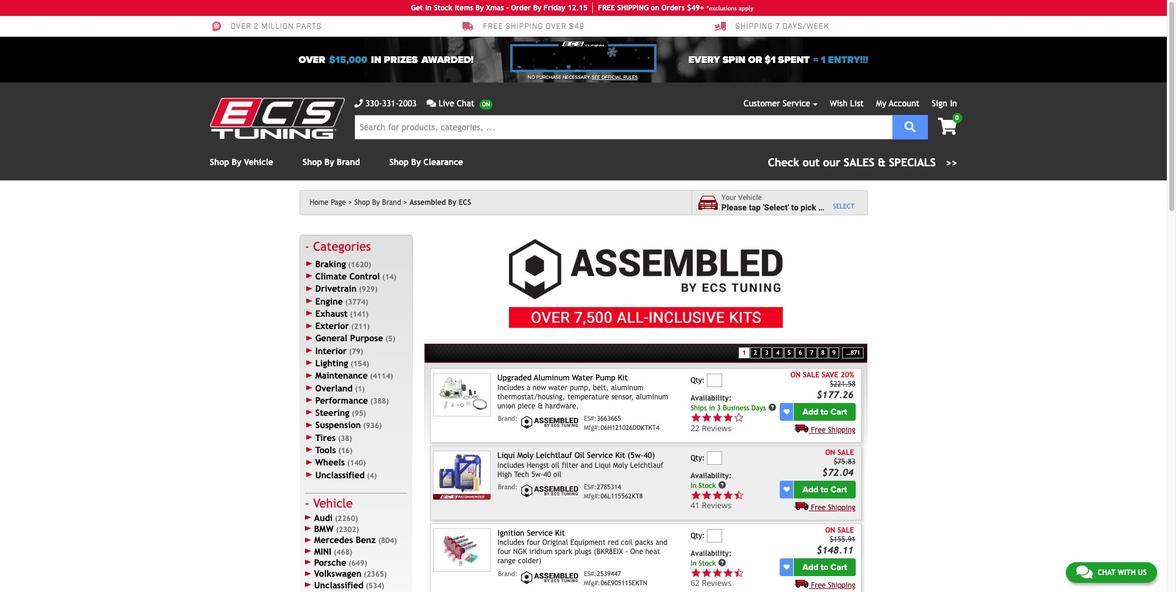 Task type: locate. For each thing, give the bounding box(es) containing it.
3 add to cart button from the top
[[794, 559, 856, 577]]

1 horizontal spatial and
[[656, 539, 668, 548]]

over left the "million"
[[231, 22, 252, 31]]

sale inside on sale $155.91 $148.11
[[838, 527, 854, 535]]

ship
[[617, 4, 632, 12]]

to for $72.04
[[821, 485, 829, 495]]

1 brand: from the top
[[498, 415, 518, 423]]

- inside ignition service kit includes four original equipment red coil packs and four ngk iridium spark plugs (bkr8eix - one heat range colder)
[[625, 549, 628, 557]]

vehicle
[[825, 202, 852, 212]]

brand: down range
[[498, 571, 518, 578]]

in right ships
[[709, 404, 715, 413]]

free down 'xmas' on the left of page
[[483, 22, 503, 31]]

official
[[602, 75, 622, 80]]

on for $148.11
[[825, 527, 835, 535]]

3 add from the top
[[803, 563, 818, 573]]

comments image inside chat with us link
[[1076, 565, 1093, 580]]

benz
[[356, 536, 376, 546]]

1 vertical spatial free shipping
[[811, 504, 856, 513]]

no
[[528, 75, 535, 80]]

es#: inside es#: 3663665 mfg#: 06h121026ddktkt4
[[584, 415, 596, 423]]

chat right live
[[457, 99, 475, 108]]

reviews right the 41
[[702, 501, 732, 512]]

1 vertical spatial service
[[587, 452, 613, 461]]

0 horizontal spatial service
[[527, 529, 553, 539]]

shipping down apply
[[735, 22, 773, 31]]

0 vertical spatial 1
[[821, 54, 826, 66]]

mfg#: down 2539447
[[584, 580, 600, 587]]

3 assembled by ecs - corporate logo image from the top
[[520, 571, 581, 586]]

0 vertical spatial brand
[[337, 157, 360, 167]]

2 vertical spatial vehicle
[[313, 497, 353, 511]]

spin
[[723, 54, 746, 66]]

&
[[878, 156, 886, 169], [538, 402, 543, 411]]

equipment
[[570, 539, 606, 548]]

7 left 8
[[810, 350, 813, 356]]

3 brand: from the top
[[498, 571, 518, 578]]

es#: for 41 reviews
[[584, 484, 596, 491]]

& down thermostat/housing,
[[538, 402, 543, 411]]

2 availability: from the top
[[691, 472, 732, 481]]

0 vertical spatial es#:
[[584, 415, 596, 423]]

None text field
[[707, 452, 722, 466]]

1 vertical spatial oil
[[553, 471, 562, 479]]

$155.91
[[830, 536, 856, 545]]

- down coil on the right of page
[[625, 549, 628, 557]]

my account
[[876, 99, 920, 108]]

es#: inside es#: 2785314 mfg#: 06l115562kt8
[[584, 484, 596, 491]]

availability: in stock for 41
[[691, 472, 732, 490]]

stock left question sign icon
[[699, 559, 716, 568]]

1 vertical spatial availability:
[[691, 472, 732, 481]]

reviews down question sign icon
[[702, 578, 732, 589]]

add
[[803, 407, 818, 418], [803, 485, 818, 495], [803, 563, 818, 573]]

in left prizes
[[371, 54, 381, 66]]

1 vertical spatial a
[[527, 384, 530, 392]]

see
[[592, 75, 600, 80]]

0 horizontal spatial 1
[[742, 350, 746, 356]]

0 vertical spatial free shipping image
[[795, 424, 809, 433]]

add to cart for $177.26
[[803, 407, 847, 418]]

sale inside the on sale save 20% $221.58 $177.26
[[803, 371, 819, 380]]

2 reviews from the top
[[702, 501, 732, 512]]

categories braking (1620) climate control (14) drivetrain (929) engine (3774) exhaust (141) exterior (211) general purpose (5) interior (79) lighting (154) maintenance (4114) overland (1) performance (388) steering (95) suspension (936) tires (38) tools (16) wheels (140) unclassified (4)
[[313, 239, 396, 481]]

union
[[497, 402, 516, 411]]

stock up 41 reviews
[[699, 482, 716, 490]]

0 horizontal spatial a
[[527, 384, 530, 392]]

2 assembled by ecs - corporate logo image from the top
[[520, 484, 581, 499]]

0 vertical spatial and
[[581, 462, 593, 470]]

red
[[608, 539, 619, 548]]

2 availability: in stock from the top
[[691, 550, 732, 568]]

1 horizontal spatial 7
[[810, 350, 813, 356]]

service for ignition service kit includes four original equipment red coil packs and four ngk iridium spark plugs (bkr8eix - one heat range colder)
[[527, 529, 553, 539]]

1 add to cart from the top
[[803, 407, 847, 418]]

cart down $177.26
[[831, 407, 847, 418]]

0 vertical spatial shop by brand link
[[303, 157, 360, 167]]

0 horizontal spatial and
[[581, 462, 593, 470]]

vehicle inside your vehicle please tap 'select' to pick a vehicle
[[738, 194, 762, 202]]

1 vertical spatial free shipping image
[[795, 502, 809, 511]]

shop
[[210, 157, 229, 167], [303, 157, 322, 167], [389, 157, 409, 167], [354, 198, 370, 207]]

2 vertical spatial kit
[[555, 529, 565, 539]]

free
[[598, 4, 615, 12]]

assembled by ecs - corporate logo image for 41 reviews
[[520, 484, 581, 499]]

free shipping for $177.26
[[811, 426, 856, 435]]

1 horizontal spatial liqui
[[595, 462, 611, 470]]

sale up $75.83
[[838, 449, 854, 458]]

0 vertical spatial chat
[[457, 99, 475, 108]]

(649)
[[349, 560, 367, 568]]

vehicle down ecs tuning image
[[244, 157, 273, 167]]

1 vertical spatial es#:
[[584, 484, 596, 491]]

1 vertical spatial vehicle
[[738, 194, 762, 202]]

ping
[[632, 4, 649, 12]]

1 vertical spatial &
[[538, 402, 543, 411]]

add for $72.04
[[803, 485, 818, 495]]

2539447
[[597, 571, 621, 578]]

2 horizontal spatial vehicle
[[738, 194, 762, 202]]

service inside ignition service kit includes four original equipment red coil packs and four ngk iridium spark plugs (bkr8eix - one heat range colder)
[[527, 529, 553, 539]]

0 vertical spatial kit
[[618, 374, 628, 383]]

live chat link
[[426, 97, 492, 110]]

business
[[723, 404, 749, 413]]

1 vertical spatial in
[[709, 404, 715, 413]]

mfg#: inside es#: 3663665 mfg#: 06h121026ddktkt4
[[584, 424, 600, 432]]

1 horizontal spatial vehicle
[[313, 497, 353, 511]]

add to cart button
[[794, 404, 856, 421], [794, 481, 856, 499], [794, 559, 856, 577]]

$15,000
[[329, 54, 367, 66]]

1 availability: in stock from the top
[[691, 472, 732, 490]]

7 left the days/week at the top
[[775, 22, 780, 31]]

1 qty: from the top
[[691, 377, 705, 386]]

liqui up 2785314
[[595, 462, 611, 470]]

heat
[[645, 549, 660, 557]]

2 free shipping from the top
[[811, 504, 856, 513]]

0 horizontal spatial in
[[371, 54, 381, 66]]

empty star image
[[734, 413, 744, 424]]

every spin or $1 spent = 1 entry!!!
[[689, 54, 868, 66]]

1
[[821, 54, 826, 66], [742, 350, 746, 356]]

0 horizontal spatial liqui
[[497, 452, 515, 461]]

add to wish list image
[[784, 409, 790, 416], [784, 487, 790, 493]]

exhaust
[[315, 309, 348, 319]]

shipping for $148.11
[[828, 582, 856, 590]]

overland
[[315, 383, 353, 394]]

brand for shop by vehicle
[[337, 157, 360, 167]]

3 includes from the top
[[497, 539, 524, 548]]

0 vertical spatial a
[[818, 202, 823, 212]]

shop by brand right page
[[354, 198, 401, 207]]

mfg#: inside es#: 2539447 mfg#: 06e905115ektn
[[584, 580, 600, 587]]

0 horizontal spatial question sign image
[[718, 481, 727, 490]]

2 vertical spatial add
[[803, 563, 818, 573]]

2 add to cart from the top
[[803, 485, 847, 495]]

1 vertical spatial kit
[[615, 452, 625, 461]]

free shipping image for $72.04
[[795, 502, 809, 511]]

0 vertical spatial add to wish list image
[[784, 409, 790, 416]]

3 es#: from the top
[[584, 571, 596, 578]]

high
[[497, 471, 512, 479]]

2 es#: from the top
[[584, 484, 596, 491]]

1 41 reviews link from the top
[[691, 491, 778, 512]]

2 left 3 link
[[754, 350, 757, 356]]

to left pick
[[791, 202, 799, 212]]

kit right pump
[[618, 374, 628, 383]]

comments image for live
[[426, 99, 436, 108]]

availability: up question sign icon
[[691, 550, 732, 558]]

question sign image for 22 reviews
[[768, 404, 777, 412]]

free shipping right free shipping icon
[[811, 582, 856, 590]]

0 vertical spatial add to cart
[[803, 407, 847, 418]]

(2365)
[[364, 571, 387, 580]]

1 assembled by ecs - corporate logo image from the top
[[520, 415, 581, 430]]

assembled by ecs - corporate logo image
[[520, 415, 581, 430], [520, 484, 581, 499], [520, 571, 581, 586]]

shop by brand for shop by vehicle
[[303, 157, 360, 167]]

by right order
[[533, 4, 541, 12]]

phone image
[[354, 99, 363, 108]]

comments image
[[426, 99, 436, 108], [1076, 565, 1093, 580]]

free ship ping on orders $49+ *exclusions apply
[[598, 4, 754, 12]]

to down $148.11
[[821, 563, 829, 573]]

question sign image
[[768, 404, 777, 412], [718, 481, 727, 490]]

1 vertical spatial comments image
[[1076, 565, 1093, 580]]

qty: down the 41
[[691, 532, 705, 541]]

customer service
[[744, 99, 810, 108]]

2 vertical spatial cart
[[831, 563, 847, 573]]

question sign image up 41 reviews
[[718, 481, 727, 490]]

to for $148.11
[[821, 563, 829, 573]]

1 vertical spatial cart
[[831, 485, 847, 495]]

on
[[791, 371, 801, 380], [825, 449, 835, 458], [825, 527, 835, 535]]

hardware.
[[545, 402, 579, 411]]

2 includes from the top
[[497, 462, 524, 470]]

es#: inside es#: 2539447 mfg#: 06e905115ektn
[[584, 571, 596, 578]]

41 reviews
[[691, 501, 732, 512]]

cart down $72.04
[[831, 485, 847, 495]]

shipping down $148.11
[[828, 582, 856, 590]]

free shipping up 'on sale $75.83 $72.04' at the bottom of the page
[[811, 426, 856, 435]]

in up the 41
[[691, 482, 697, 490]]

7 inside "link"
[[810, 350, 813, 356]]

four
[[527, 539, 540, 548], [497, 549, 511, 557]]

vehicle
[[244, 157, 273, 167], [738, 194, 762, 202], [313, 497, 353, 511]]

apply
[[739, 5, 754, 11]]

shop by brand link up 'home page' link
[[303, 157, 360, 167]]

(929)
[[359, 286, 378, 294]]

on inside on sale $155.91 $148.11
[[825, 527, 835, 535]]

3 add to cart from the top
[[803, 563, 847, 573]]

shop for shop by vehicle "link"
[[210, 157, 229, 167]]

2 41 reviews link from the top
[[691, 501, 744, 512]]

1 availability: from the top
[[691, 394, 732, 403]]

1 cart from the top
[[831, 407, 847, 418]]

service right oil
[[587, 452, 613, 461]]

on up $75.83
[[825, 449, 835, 458]]

ngk
[[513, 549, 527, 557]]

330-331-2003 link
[[354, 97, 417, 110]]

shop by brand link right page
[[354, 198, 407, 207]]

service inside customer service dropdown button
[[783, 99, 810, 108]]

es#: left 2539447
[[584, 571, 596, 578]]

41 reviews link
[[691, 491, 778, 512], [691, 501, 744, 512]]

wish list
[[830, 99, 864, 108]]

reviews for 41 reviews
[[702, 501, 732, 512]]

moly
[[517, 452, 534, 461], [613, 462, 628, 470]]

steering
[[315, 408, 350, 418]]

& inside the upgraded aluminum water pump kit includes a new water pump, belt, aluminum thermostat/housing, temperature sensor, aluminum union piece & hardware.
[[538, 402, 543, 411]]

free right free shipping icon
[[811, 582, 826, 590]]

by left 'clearance'
[[411, 157, 421, 167]]

mfg#: inside es#: 2785314 mfg#: 06l115562kt8
[[584, 493, 600, 500]]

1 includes from the top
[[497, 384, 524, 392]]

orders
[[662, 4, 685, 12]]

unclassified down wheels
[[315, 470, 365, 481]]

1 horizontal spatial comments image
[[1076, 565, 1093, 580]]

brand: down union
[[498, 415, 518, 423]]

0 link
[[928, 113, 962, 137]]

temperature
[[567, 393, 609, 402]]

(4)
[[367, 472, 377, 481]]

1 es#: from the top
[[584, 415, 596, 423]]

0 vertical spatial free shipping
[[811, 426, 856, 435]]

1 vertical spatial four
[[497, 549, 511, 557]]

0 vertical spatial availability:
[[691, 394, 732, 403]]

star image
[[691, 413, 701, 424], [701, 413, 712, 424], [712, 413, 723, 424], [723, 413, 734, 424], [723, 491, 734, 501], [712, 568, 723, 579], [723, 568, 734, 579]]

22 reviews link down business
[[691, 413, 778, 434]]

2 add to cart button from the top
[[794, 481, 856, 499]]

(79)
[[349, 348, 363, 356]]

free shipping image
[[795, 424, 809, 433], [795, 502, 809, 511]]

ignition service kit link
[[497, 529, 565, 539]]

and up heat
[[656, 539, 668, 548]]

free for 41 reviews
[[811, 504, 826, 513]]

0 vertical spatial service
[[783, 99, 810, 108]]

add to cart button down $72.04
[[794, 481, 856, 499]]

es#:
[[584, 415, 596, 423], [584, 484, 596, 491], [584, 571, 596, 578]]

0 horizontal spatial comments image
[[426, 99, 436, 108]]

1 vertical spatial reviews
[[702, 501, 732, 512]]

2 free shipping image from the top
[[795, 502, 809, 511]]

includes
[[497, 384, 524, 392], [497, 462, 524, 470], [497, 539, 524, 548]]

1 vertical spatial liqui
[[595, 462, 611, 470]]

shipping for $72.04
[[828, 504, 856, 513]]

1 vertical spatial qty:
[[691, 455, 705, 463]]

aluminum right sensor,
[[636, 393, 668, 402]]

1 free shipping from the top
[[811, 426, 856, 435]]

(1620)
[[348, 261, 371, 269]]

includes up high
[[497, 462, 524, 470]]

leichtlauf down 40)
[[630, 462, 663, 470]]

service up original
[[527, 529, 553, 539]]

1 vertical spatial and
[[656, 539, 668, 548]]

free shipping
[[811, 426, 856, 435], [811, 504, 856, 513], [811, 582, 856, 590]]

a up thermostat/housing,
[[527, 384, 530, 392]]

3 left 4
[[765, 350, 768, 356]]

shipping 7 days/week
[[735, 22, 829, 31]]

brand up page
[[337, 157, 360, 167]]

06l115562kt8
[[601, 493, 643, 500]]

2 brand: from the top
[[498, 484, 518, 491]]

vehicle up audi
[[313, 497, 353, 511]]

1 left the 2 link
[[742, 350, 746, 356]]

0 horizontal spatial leichtlauf
[[536, 452, 572, 461]]

- right 'xmas' on the left of page
[[506, 4, 509, 12]]

0 vertical spatial add to cart button
[[794, 404, 856, 421]]

es#2785314 - 06l115562kt8 - liqui moly leichtlauf oil service kit (5w-40) - includes hengst oil filter and liqui moly leichtlauf high tech 5w-40 oil - assembled by ecs - audi volkswagen image
[[433, 452, 491, 495]]

free shipping up on sale $155.91 $148.11 at the bottom right
[[811, 504, 856, 513]]

2 add from the top
[[803, 485, 818, 495]]

tech
[[514, 471, 529, 479]]

cart
[[831, 407, 847, 418], [831, 485, 847, 495], [831, 563, 847, 573]]

2 vertical spatial mfg#:
[[584, 580, 600, 587]]

1 vertical spatial shop by brand
[[354, 198, 401, 207]]

es#: for 22 reviews
[[584, 415, 596, 423]]

0 vertical spatial availability: in stock
[[691, 472, 732, 490]]

and inside ignition service kit includes four original equipment red coil packs and four ngk iridium spark plugs (bkr8eix - one heat range colder)
[[656, 539, 668, 548]]

shipping up $155.91
[[828, 504, 856, 513]]

2 left the "million"
[[254, 22, 259, 31]]

0 vertical spatial vehicle
[[244, 157, 273, 167]]

62
[[691, 578, 700, 589]]

0 vertical spatial comments image
[[426, 99, 436, 108]]

porsche
[[314, 558, 346, 568]]

1 add to wish list image from the top
[[784, 409, 790, 416]]

(141)
[[350, 311, 369, 319]]

add to wish list image right half star image
[[784, 487, 790, 493]]

3 qty: from the top
[[691, 532, 705, 541]]

1 horizontal spatial 2
[[754, 350, 757, 356]]

mfg#: for 62 reviews
[[584, 580, 600, 587]]

question sign image for 41 reviews
[[718, 481, 727, 490]]

1 vertical spatial moly
[[613, 462, 628, 470]]

0 horizontal spatial moly
[[517, 452, 534, 461]]

sale inside 'on sale $75.83 $72.04'
[[838, 449, 854, 458]]

comments image inside 'live chat' link
[[426, 99, 436, 108]]

1 vertical spatial assembled by ecs - corporate logo image
[[520, 484, 581, 499]]

volkswagen
[[314, 569, 362, 580]]

mfg#: down 2785314
[[584, 493, 600, 500]]

0 vertical spatial reviews
[[702, 423, 732, 434]]

1 22 reviews link from the top
[[691, 413, 778, 434]]

in inside availability: ships in 3 business days
[[709, 404, 715, 413]]

cart down $148.11
[[831, 563, 847, 573]]

& right sales
[[878, 156, 886, 169]]

oil left the filter
[[551, 462, 559, 470]]

leichtlauf up the filter
[[536, 452, 572, 461]]

on sale $155.91 $148.11
[[817, 527, 856, 556]]

friday
[[544, 4, 565, 12]]

1 mfg#: from the top
[[584, 424, 600, 432]]

chat left the 'with'
[[1098, 569, 1116, 578]]

qty:
[[691, 377, 705, 386], [691, 455, 705, 463], [691, 532, 705, 541]]

aluminum up sensor,
[[611, 384, 643, 392]]

qty: up ships
[[691, 377, 705, 386]]

on for $72.04
[[825, 449, 835, 458]]

live chat
[[439, 99, 475, 108]]

assembled by ecs - corporate logo image down hardware.
[[520, 415, 581, 430]]

(3774)
[[345, 298, 368, 307]]

a right pick
[[818, 202, 823, 212]]

half star image
[[734, 491, 744, 501]]

moly up hengst
[[517, 452, 534, 461]]

2 mfg#: from the top
[[584, 493, 600, 500]]

on inside 'on sale $75.83 $72.04'
[[825, 449, 835, 458]]

in right the get
[[425, 4, 432, 12]]

1 reviews from the top
[[702, 423, 732, 434]]

and down oil
[[581, 462, 593, 470]]

1 vertical spatial 3
[[717, 404, 721, 413]]

1 vertical spatial add to cart
[[803, 485, 847, 495]]

add to cart button down $177.26
[[794, 404, 856, 421]]

service right customer
[[783, 99, 810, 108]]

2 qty: from the top
[[691, 455, 705, 463]]

four down ignition service kit 'link'
[[527, 539, 540, 548]]

free shipping over $49 link
[[462, 21, 585, 32]]

1 horizontal spatial 1
[[821, 54, 826, 66]]

2785314
[[597, 484, 621, 491]]

please
[[721, 202, 747, 212]]

to for 20%
[[821, 407, 829, 418]]

reviews right 22
[[702, 423, 732, 434]]

2 add to wish list image from the top
[[784, 487, 790, 493]]

2 cart from the top
[[831, 485, 847, 495]]

service for customer service
[[783, 99, 810, 108]]

sale for $148.11
[[838, 527, 854, 535]]

0 vertical spatial stock
[[434, 4, 452, 12]]

1 horizontal spatial four
[[527, 539, 540, 548]]

3 reviews from the top
[[702, 578, 732, 589]]

06e905115ektn
[[601, 580, 647, 587]]

0 vertical spatial over
[[231, 22, 252, 31]]

1 horizontal spatial in
[[709, 404, 715, 413]]

star image
[[691, 491, 701, 501], [701, 491, 712, 501], [712, 491, 723, 501], [691, 568, 701, 579], [701, 568, 712, 579]]

2 vertical spatial free shipping
[[811, 582, 856, 590]]

sale left the save
[[803, 371, 819, 380]]

*exclusions apply link
[[707, 3, 754, 13]]

comments image left chat with us
[[1076, 565, 1093, 580]]

on down 6 link
[[791, 371, 801, 380]]

0 horizontal spatial &
[[538, 402, 543, 411]]

1 vertical spatial add to wish list image
[[784, 487, 790, 493]]

availability: up ships
[[691, 394, 732, 403]]

1 vertical spatial mfg#:
[[584, 493, 600, 500]]

shop by brand up 'home page' link
[[303, 157, 360, 167]]

1 add from the top
[[803, 407, 818, 418]]

0 horizontal spatial 2
[[254, 22, 259, 31]]

brand: down high
[[498, 484, 518, 491]]

1 horizontal spatial &
[[878, 156, 886, 169]]

$148.11
[[817, 545, 854, 556]]

question sign image right the days
[[768, 404, 777, 412]]

over down parts
[[299, 54, 325, 66]]

0 vertical spatial unclassified
[[315, 470, 365, 481]]

330-
[[365, 99, 382, 108]]

question sign image
[[718, 559, 727, 568]]

0 vertical spatial oil
[[551, 462, 559, 470]]

$49
[[569, 22, 585, 31]]

1 vertical spatial 1
[[742, 350, 746, 356]]

availability: in stock up 62 reviews
[[691, 550, 732, 568]]

by right page
[[372, 198, 380, 207]]

es#: left 3663665
[[584, 415, 596, 423]]

3 availability: from the top
[[691, 550, 732, 558]]

0 vertical spatial qty:
[[691, 377, 705, 386]]

stock for 41
[[699, 482, 716, 490]]

None text field
[[707, 375, 722, 388], [707, 530, 722, 544], [707, 375, 722, 388], [707, 530, 722, 544]]

colder)
[[518, 558, 542, 566]]

assembled by ecs - corporate logo image down 40
[[520, 484, 581, 499]]

0 horizontal spatial vehicle
[[244, 157, 273, 167]]

free down $177.26
[[811, 426, 826, 435]]

ships
[[691, 404, 707, 413]]

1 vertical spatial 7
[[810, 350, 813, 356]]

0 vertical spatial leichtlauf
[[536, 452, 572, 461]]

ignition
[[497, 529, 525, 539]]

add for $177.26
[[803, 407, 818, 418]]

1 add to cart button from the top
[[794, 404, 856, 421]]

2 vertical spatial qty:
[[691, 532, 705, 541]]

over for over 2 million parts
[[231, 22, 252, 31]]

0 horizontal spatial 7
[[775, 22, 780, 31]]

wish
[[830, 99, 848, 108]]

interior
[[315, 346, 347, 356]]

availability: in stock up 41 reviews
[[691, 472, 732, 490]]

reviews for 62 reviews
[[702, 578, 732, 589]]

3 mfg#: from the top
[[584, 580, 600, 587]]

by down ecs tuning image
[[232, 157, 241, 167]]

0 vertical spatial brand:
[[498, 415, 518, 423]]

3 free shipping from the top
[[811, 582, 856, 590]]

by
[[476, 4, 484, 12], [533, 4, 541, 12], [232, 157, 241, 167], [325, 157, 334, 167], [411, 157, 421, 167], [372, 198, 380, 207], [448, 198, 456, 207]]

$75.83
[[834, 458, 856, 467]]

aluminum
[[611, 384, 643, 392], [636, 393, 668, 402]]

brand: for 41 reviews
[[498, 484, 518, 491]]

1 vertical spatial stock
[[699, 482, 716, 490]]

cart for $177.26
[[831, 407, 847, 418]]

& inside 'link'
[[878, 156, 886, 169]]

3 cart from the top
[[831, 563, 847, 573]]

to down $72.04
[[821, 485, 829, 495]]

includes down upgraded
[[497, 384, 524, 392]]

shop for shop by brand link related to home page
[[354, 198, 370, 207]]

…871
[[846, 350, 860, 356]]

2 vertical spatial reviews
[[702, 578, 732, 589]]

assembled by ecs - corporate logo image down colder)
[[520, 571, 581, 586]]

mfg#: down 3663665
[[584, 424, 600, 432]]

reviews for 22 reviews
[[702, 423, 732, 434]]

1 vertical spatial question sign image
[[718, 481, 727, 490]]

cart for $148.11
[[831, 563, 847, 573]]

es#3663665 - 06h121026ddktkt4 - upgraded aluminum water pump kit - includes a new water pump, belt, aluminum thermostat/housing, temperature sensor, aluminum union piece & hardware. - assembled by ecs - audi volkswagen image
[[433, 374, 491, 417]]

1 horizontal spatial 3
[[765, 350, 768, 356]]

availability: inside availability: ships in 3 business days
[[691, 394, 732, 403]]

0 vertical spatial in
[[371, 54, 381, 66]]

over
[[231, 22, 252, 31], [299, 54, 325, 66]]

a inside the upgraded aluminum water pump kit includes a new water pump, belt, aluminum thermostat/housing, temperature sensor, aluminum union piece & hardware.
[[527, 384, 530, 392]]

1 vertical spatial brand:
[[498, 484, 518, 491]]

add to wish list image for $177.26
[[784, 409, 790, 416]]

rules
[[623, 75, 638, 80]]

original
[[542, 539, 568, 548]]

liqui up high
[[497, 452, 515, 461]]

brand: for 22 reviews
[[498, 415, 518, 423]]

1 free shipping image from the top
[[795, 424, 809, 433]]

on inside the on sale save 20% $221.58 $177.26
[[791, 371, 801, 380]]



Task type: vqa. For each thing, say whether or not it's contained in the screenshot.
For to the bottom
no



Task type: describe. For each thing, give the bounding box(es) containing it.
filter
[[562, 462, 578, 470]]

drivetrain
[[315, 284, 357, 294]]

performance
[[315, 396, 368, 406]]

0 vertical spatial 3
[[765, 350, 768, 356]]

thermostat/housing,
[[497, 393, 565, 402]]

1 62 reviews link from the top
[[691, 568, 778, 589]]

availability: for 22
[[691, 394, 732, 403]]

shop by brand link for shop by vehicle
[[303, 157, 360, 167]]

.
[[638, 75, 639, 80]]

shop by brand link for home page
[[354, 198, 407, 207]]

includes inside liqui moly leichtlauf oil service kit (5w-40) includes hengst oil filter and liqui moly leichtlauf high tech 5w-40 oil
[[497, 462, 524, 470]]

(140)
[[347, 460, 366, 468]]

20%
[[841, 371, 854, 380]]

free shipping for $148.11
[[811, 582, 856, 590]]

(1)
[[355, 385, 365, 394]]

ecs tuning 'spin to win' contest logo image
[[511, 42, 656, 72]]

sale for $177.26
[[803, 371, 819, 380]]

free for 62 reviews
[[811, 582, 826, 590]]

spark
[[555, 549, 572, 557]]

search image
[[905, 121, 916, 132]]

exterior
[[315, 321, 349, 332]]

engine
[[315, 296, 343, 307]]

hengst
[[527, 462, 549, 470]]

to inside your vehicle please tap 'select' to pick a vehicle
[[791, 202, 799, 212]]

brand: for 62 reviews
[[498, 571, 518, 578]]

es#2539447 - 06e905115ektn -  ignition service kit - includes four original equipment red coil packs and four ngk iridium spark plugs (bkr8eix - one heat range colder) - assembled by ecs - audi volkswagen image
[[433, 529, 491, 573]]

9
[[832, 350, 836, 356]]

kit inside the upgraded aluminum water pump kit includes a new water pump, belt, aluminum thermostat/housing, temperature sensor, aluminum union piece & hardware.
[[618, 374, 628, 383]]

add to wish list image for $72.04
[[784, 487, 790, 493]]

availability: for 41
[[691, 472, 732, 481]]

(468)
[[334, 549, 352, 557]]

wheels
[[315, 458, 345, 468]]

days
[[752, 404, 766, 413]]

kit inside liqui moly leichtlauf oil service kit (5w-40) includes hengst oil filter and liqui moly leichtlauf high tech 5w-40 oil
[[615, 452, 625, 461]]

add to cart for $148.11
[[803, 563, 847, 573]]

liqui moly leichtlauf oil service kit (5w-40) includes hengst oil filter and liqui moly leichtlauf high tech 5w-40 oil
[[497, 452, 663, 479]]

8
[[821, 350, 824, 356]]

2 62 reviews link from the top
[[691, 578, 744, 589]]

home
[[310, 198, 329, 207]]

es#: for 62 reviews
[[584, 571, 596, 578]]

1 horizontal spatial leichtlauf
[[630, 462, 663, 470]]

free shipping image
[[795, 580, 809, 588]]

6
[[799, 350, 802, 356]]

1 horizontal spatial chat
[[1098, 569, 1116, 578]]

(5)
[[385, 335, 395, 344]]

sign in link
[[932, 99, 957, 108]]

suspension
[[315, 421, 361, 431]]

shop for shop by vehicle shop by brand link
[[303, 157, 322, 167]]

save
[[822, 371, 838, 380]]

purpose
[[350, 334, 383, 344]]

0 vertical spatial moly
[[517, 452, 534, 461]]

add to cart button for $72.04
[[794, 481, 856, 499]]

free shipping for $72.04
[[811, 504, 856, 513]]

shop by vehicle link
[[210, 157, 273, 167]]

general
[[315, 334, 347, 344]]

necessary.
[[563, 75, 591, 80]]

1 horizontal spatial moly
[[613, 462, 628, 470]]

$177.26
[[817, 390, 854, 401]]

0 vertical spatial aluminum
[[611, 384, 643, 392]]

0 vertical spatial 2
[[254, 22, 259, 31]]

ecs tuning image
[[210, 98, 345, 139]]

one
[[630, 549, 643, 557]]

$72.04
[[822, 468, 854, 479]]

specials
[[889, 156, 936, 169]]

a inside your vehicle please tap 'select' to pick a vehicle
[[818, 202, 823, 212]]

over for over $15,000 in prizes
[[299, 54, 325, 66]]

by up 'home page' link
[[325, 157, 334, 167]]

shop by brand for home page
[[354, 198, 401, 207]]

0
[[955, 115, 959, 121]]

shopping cart image
[[938, 118, 957, 135]]

sale for $72.04
[[838, 449, 854, 458]]

in right sign
[[950, 99, 957, 108]]

add to cart button for $148.11
[[794, 559, 856, 577]]

tools
[[315, 445, 336, 456]]

kit inside ignition service kit includes four original equipment red coil packs and four ngk iridium spark plugs (bkr8eix - one heat range colder)
[[555, 529, 565, 539]]

shipping 7 days/week link
[[715, 21, 829, 32]]

assembled by ecs - corporate logo image for 62 reviews
[[520, 571, 581, 586]]

qty: for 62
[[691, 532, 705, 541]]

es#: 3663665 mfg#: 06h121026ddktkt4
[[584, 415, 660, 432]]

qty: for 41
[[691, 455, 705, 463]]

spent
[[778, 54, 810, 66]]

by left ecs
[[448, 198, 456, 207]]

free shipping image for $177.26
[[795, 424, 809, 433]]

select link
[[833, 203, 854, 211]]

parts
[[296, 22, 322, 31]]

0 vertical spatial -
[[506, 4, 509, 12]]

or
[[748, 54, 762, 66]]

over 2 million parts
[[231, 22, 322, 31]]

0 vertical spatial liqui
[[497, 452, 515, 461]]

and inside liqui moly leichtlauf oil service kit (5w-40) includes hengst oil filter and liqui moly leichtlauf high tech 5w-40 oil
[[581, 462, 593, 470]]

3 inside availability: ships in 3 business days
[[717, 404, 721, 413]]

on for $177.26
[[791, 371, 801, 380]]

customer
[[744, 99, 780, 108]]

2003
[[399, 99, 417, 108]]

availability: for 62
[[691, 550, 732, 558]]

items
[[455, 4, 473, 12]]

1 inside 'link'
[[742, 350, 746, 356]]

brand for home page
[[382, 198, 401, 207]]

comments image for chat
[[1076, 565, 1093, 580]]

unclassified inside categories braking (1620) climate control (14) drivetrain (929) engine (3774) exhaust (141) exterior (211) general purpose (5) interior (79) lighting (154) maintenance (4114) overland (1) performance (388) steering (95) suspension (936) tires (38) tools (16) wheels (140) unclassified (4)
[[315, 470, 365, 481]]

2 22 reviews link from the top
[[691, 423, 744, 434]]

my account link
[[876, 99, 920, 108]]

cart for $72.04
[[831, 485, 847, 495]]

no purchase necessary. see official rules .
[[528, 75, 639, 80]]

on sale $75.83 $72.04
[[822, 449, 856, 479]]

sign in
[[932, 99, 957, 108]]

range
[[497, 558, 516, 566]]

add for $148.11
[[803, 563, 818, 573]]

1 link
[[739, 348, 750, 359]]

iridium
[[529, 549, 553, 557]]

qty: for 22
[[691, 377, 705, 386]]

coil
[[621, 539, 633, 548]]

(936)
[[363, 422, 382, 431]]

add to wish list image
[[784, 565, 790, 571]]

4 link
[[773, 348, 783, 359]]

pump
[[596, 374, 616, 383]]

stock for 62
[[699, 559, 716, 568]]

0 vertical spatial 7
[[775, 22, 780, 31]]

includes inside ignition service kit includes four original equipment red coil packs and four ngk iridium spark plugs (bkr8eix - one heat range colder)
[[497, 539, 524, 548]]

4
[[776, 350, 780, 356]]

sales & specials
[[844, 156, 936, 169]]

(4114)
[[370, 373, 393, 381]]

shop for shop by clearance link
[[389, 157, 409, 167]]

with
[[1118, 569, 1136, 578]]

braking
[[315, 259, 346, 269]]

prizes
[[384, 54, 418, 66]]

0 horizontal spatial four
[[497, 549, 511, 557]]

by left 'xmas' on the left of page
[[476, 4, 484, 12]]

half star image
[[734, 568, 744, 579]]

free shipping over $49
[[483, 22, 585, 31]]

vehicle inside vehicle audi (2260) bmw (2302) mercedes benz (804) mini (468) porsche (649) volkswagen (2365) unclassified (534)
[[313, 497, 353, 511]]

ecs tuning recommends this product. image
[[433, 495, 491, 501]]

account
[[889, 99, 920, 108]]

mfg#: for 41 reviews
[[584, 493, 600, 500]]

your vehicle please tap 'select' to pick a vehicle
[[721, 194, 852, 212]]

(804)
[[378, 537, 397, 546]]

in for 3
[[709, 404, 715, 413]]

includes inside the upgraded aluminum water pump kit includes a new water pump, belt, aluminum thermostat/housing, temperature sensor, aluminum union piece & hardware.
[[497, 384, 524, 392]]

'select'
[[763, 202, 789, 212]]

ignition service kit includes four original equipment red coil packs and four ngk iridium spark plugs (bkr8eix - one heat range colder)
[[497, 529, 668, 566]]

get in stock items by xmas - order by friday 12.15
[[411, 4, 588, 12]]

shipping for 20%
[[828, 426, 856, 435]]

shop by clearance
[[389, 157, 463, 167]]

sales
[[844, 156, 875, 169]]

see official rules link
[[592, 74, 638, 81]]

es#: 2539447 mfg#: 06e905115ektn
[[584, 571, 647, 587]]

maintenance
[[315, 371, 368, 381]]

upgraded
[[497, 374, 532, 383]]

(bkr8eix
[[594, 549, 623, 557]]

in up '62'
[[691, 559, 697, 568]]

mfg#: for 22 reviews
[[584, 424, 600, 432]]

water
[[572, 374, 593, 383]]

5
[[788, 350, 791, 356]]

330-331-2003
[[365, 99, 417, 108]]

service inside liqui moly leichtlauf oil service kit (5w-40) includes hengst oil filter and liqui moly leichtlauf high tech 5w-40 oil
[[587, 452, 613, 461]]

in for prizes
[[371, 54, 381, 66]]

select
[[833, 203, 854, 210]]

add to cart button for $177.26
[[794, 404, 856, 421]]

free for 22 reviews
[[811, 426, 826, 435]]

availability: in stock for 62
[[691, 550, 732, 568]]

live
[[439, 99, 454, 108]]

unclassified inside vehicle audi (2260) bmw (2302) mercedes benz (804) mini (468) porsche (649) volkswagen (2365) unclassified (534)
[[314, 580, 363, 591]]

assembled by ecs - corporate logo image for 22 reviews
[[520, 415, 581, 430]]

1 vertical spatial aluminum
[[636, 393, 668, 402]]

0 vertical spatial four
[[527, 539, 540, 548]]

add to cart for $72.04
[[803, 485, 847, 495]]

1 vertical spatial 2
[[754, 350, 757, 356]]

Search text field
[[354, 115, 892, 140]]

(2302)
[[336, 526, 359, 535]]

06h121026ddktkt4
[[601, 424, 660, 432]]



